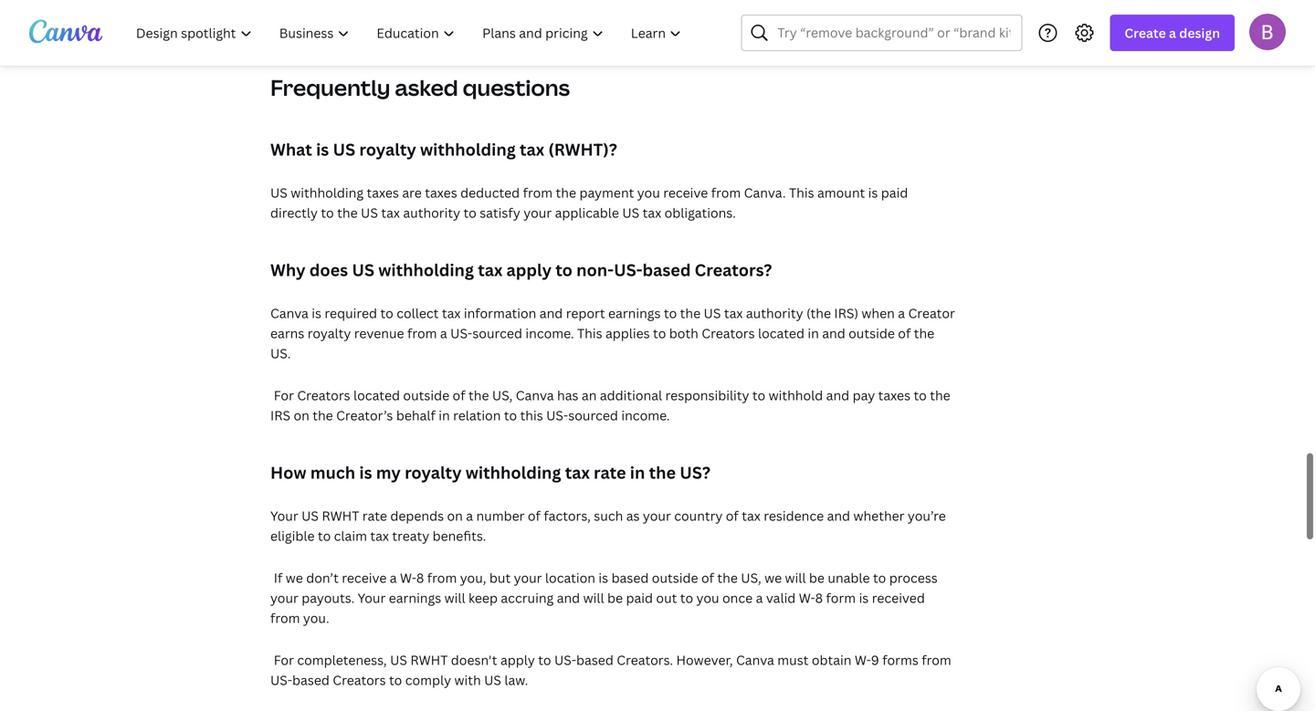 Task type: describe. For each thing, give the bounding box(es) containing it.
rate inside your us rwht rate depends on a number of factors, such as your country of tax residence and whether you're eligible to claim tax treaty benefits.
[[362, 507, 387, 525]]

has
[[557, 387, 579, 404]]

of inside for creators located outside of the us, canva has an additional responsibility to withhold and pay taxes to the irs on the creator's behalf in relation to this us-sourced income.
[[453, 387, 465, 404]]

us inside the canva is required to collect tax information and report earnings to the us tax authority (the irs) when a creator earns royalty revenue from a us-sourced income. this applies to both creators located in and outside of the us.
[[704, 305, 721, 322]]

and down irs)
[[822, 325, 845, 342]]

tax left the '(rwht)?'
[[520, 138, 544, 161]]

revenue
[[354, 325, 404, 342]]

outside inside the canva is required to collect tax information and report earnings to the us tax authority (the irs) when a creator earns royalty revenue from a us-sourced income. this applies to both creators located in and outside of the us.
[[849, 325, 895, 342]]

your inside your us rwht rate depends on a number of factors, such as your country of tax residence and whether you're eligible to claim tax treaty benefits.
[[270, 507, 298, 525]]

how much is my royalty withholding tax rate in the us?
[[270, 462, 711, 484]]

applies
[[605, 325, 650, 342]]

when
[[862, 305, 895, 322]]

and inside for creators located outside of the us, canva has an additional responsibility to withhold and pay taxes to the irs on the creator's behalf in relation to this us-sourced income.
[[826, 387, 849, 404]]

doesn't
[[451, 652, 497, 669]]

rwht inside your us rwht rate depends on a number of factors, such as your country of tax residence and whether you're eligible to claim tax treaty benefits.
[[322, 507, 359, 525]]

if we don't receive a w-8 from you, but your location is based outside of the us, we will be unable to process your payouts. your earnings will keep accruing and will be paid out to you once a valid w-8 form is received from you.
[[270, 569, 938, 627]]

earnings inside the canva is required to collect tax information and report earnings to the us tax authority (the irs) when a creator earns royalty revenue from a us-sourced income. this applies to both creators located in and outside of the us.
[[608, 305, 661, 322]]

(rwht)?
[[548, 138, 617, 161]]

authority inside us withholding taxes are taxes deducted from the payment you receive from canva. this amount is paid directly to the us tax authority to satisfy your applicable us tax obligations.
[[403, 204, 460, 221]]

tax left residence
[[742, 507, 761, 525]]

why
[[270, 259, 305, 281]]

law.
[[504, 672, 528, 689]]

how
[[270, 462, 306, 484]]

0 horizontal spatial 8
[[416, 569, 424, 587]]

such
[[594, 507, 623, 525]]

w- inside for completeness, us rwht doesn't apply to us-based creators. however, canva must obtain w-9 forms from us-based creators to comply with us law.
[[855, 652, 871, 669]]

1 horizontal spatial 8
[[815, 589, 823, 607]]

you,
[[460, 569, 486, 587]]

irs
[[270, 407, 290, 424]]

of inside if we don't receive a w-8 from you, but your location is based outside of the us, we will be unable to process your payouts. your earnings will keep accruing and will be paid out to you once a valid w-8 form is received from you.
[[701, 569, 714, 587]]

to right pay
[[914, 387, 927, 404]]

your us rwht rate depends on a number of factors, such as your country of tax residence and whether you're eligible to claim tax treaty benefits.
[[270, 507, 946, 545]]

create a design
[[1125, 24, 1220, 42]]

a right when
[[898, 305, 905, 322]]

on inside your us rwht rate depends on a number of factors, such as your country of tax residence and whether you're eligible to claim tax treaty benefits.
[[447, 507, 463, 525]]

design
[[1179, 24, 1220, 42]]

royalty inside the canva is required to collect tax information and report earnings to the us tax authority (the irs) when a creator earns royalty revenue from a us-sourced income. this applies to both creators located in and outside of the us.
[[308, 325, 351, 342]]

create a design button
[[1110, 15, 1235, 51]]

irs)
[[834, 305, 858, 322]]

1 horizontal spatial w-
[[799, 589, 815, 607]]

withholding up 'number'
[[465, 462, 561, 484]]

why does us withholding tax apply to non-us-based creators?
[[270, 259, 772, 281]]

1 horizontal spatial will
[[583, 589, 604, 607]]

withholding inside us withholding taxes are taxes deducted from the payment you receive from canva. this amount is paid directly to the us tax authority to satisfy your applicable us tax obligations.
[[291, 184, 364, 201]]

0 horizontal spatial w-
[[400, 569, 416, 587]]

this inside us withholding taxes are taxes deducted from the payment you receive from canva. this amount is paid directly to the us tax authority to satisfy your applicable us tax obligations.
[[789, 184, 814, 201]]

receive inside us withholding taxes are taxes deducted from the payment you receive from canva. this amount is paid directly to the us tax authority to satisfy your applicable us tax obligations.
[[663, 184, 708, 201]]

0 vertical spatial royalty
[[359, 138, 416, 161]]

you inside us withholding taxes are taxes deducted from the payment you receive from canva. this amount is paid directly to the us tax authority to satisfy your applicable us tax obligations.
[[637, 184, 660, 201]]

of inside the canva is required to collect tax information and report earnings to the us tax authority (the irs) when a creator earns royalty revenue from a us-sourced income. this applies to both creators located in and outside of the us.
[[898, 325, 911, 342]]

a right revenue
[[440, 325, 447, 342]]

once
[[722, 589, 753, 607]]

non-
[[576, 259, 614, 281]]

this
[[520, 407, 543, 424]]

additional
[[600, 387, 662, 404]]

on inside for creators located outside of the us, canva has an additional responsibility to withhold and pay taxes to the irs on the creator's behalf in relation to this us-sourced income.
[[294, 407, 309, 424]]

creator
[[908, 305, 955, 322]]

to up revenue
[[380, 305, 393, 322]]

this inside the canva is required to collect tax information and report earnings to the us tax authority (the irs) when a creator earns royalty revenue from a us-sourced income. this applies to both creators located in and outside of the us.
[[577, 325, 602, 342]]

taxes inside for creators located outside of the us, canva has an additional responsibility to withhold and pay taxes to the irs on the creator's behalf in relation to this us-sourced income.
[[878, 387, 911, 404]]

report
[[566, 305, 605, 322]]

benefits.
[[432, 527, 486, 545]]

is inside us withholding taxes are taxes deducted from the payment you receive from canva. this amount is paid directly to the us tax authority to satisfy your applicable us tax obligations.
[[868, 184, 878, 201]]

is left my
[[359, 462, 372, 484]]

country
[[674, 507, 723, 525]]

to down accruing
[[538, 652, 551, 669]]

withholding up collect
[[378, 259, 474, 281]]

factors,
[[544, 507, 591, 525]]

your inside if we don't receive a w-8 from you, but your location is based outside of the us, we will be unable to process your payouts. your earnings will keep accruing and will be paid out to you once a valid w-8 form is received from you.
[[358, 589, 386, 607]]

a left valid
[[756, 589, 763, 607]]

from inside for completeness, us rwht doesn't apply to us-based creators. however, canva must obtain w-9 forms from us-based creators to comply with us law.
[[922, 652, 951, 669]]

the left us?
[[649, 462, 676, 484]]

frequently asked questions
[[270, 73, 570, 102]]

us right "does" on the top left of page
[[352, 259, 374, 281]]

creators inside the canva is required to collect tax information and report earnings to the us tax authority (the irs) when a creator earns royalty revenue from a us-sourced income. this applies to both creators located in and outside of the us.
[[702, 325, 755, 342]]

based left creators.
[[576, 652, 614, 669]]

canva.
[[744, 184, 786, 201]]

us up comply
[[390, 652, 407, 669]]

us left the law.
[[484, 672, 501, 689]]

keep
[[468, 589, 498, 607]]

9
[[871, 652, 879, 669]]

creators.
[[617, 652, 673, 669]]

the up applicable
[[556, 184, 576, 201]]

payment
[[579, 184, 634, 201]]

from up obligations. on the right of the page
[[711, 184, 741, 201]]

to left this
[[504, 407, 517, 424]]

Try "remove background" or "brand kit" search field
[[778, 16, 1010, 50]]

is right location
[[599, 569, 608, 587]]

the inside if we don't receive a w-8 from you, but your location is based outside of the us, we will be unable to process your payouts. your earnings will keep accruing and will be paid out to you once a valid w-8 form is received from you.
[[717, 569, 738, 587]]

required
[[325, 305, 377, 322]]

tax up information
[[478, 259, 503, 281]]

what is us royalty withholding tax (rwht)?
[[270, 138, 617, 161]]

authority inside the canva is required to collect tax information and report earnings to the us tax authority (the irs) when a creator earns royalty revenue from a us-sourced income. this applies to both creators located in and outside of the us.
[[746, 305, 803, 322]]

a down treaty
[[390, 569, 397, 587]]

us down payment
[[622, 204, 639, 221]]

and inside your us rwht rate depends on a number of factors, such as your country of tax residence and whether you're eligible to claim tax treaty benefits.
[[827, 507, 850, 525]]

eligible
[[270, 527, 315, 545]]

you inside if we don't receive a w-8 from you, but your location is based outside of the us, we will be unable to process your payouts. your earnings will keep accruing and will be paid out to you once a valid w-8 form is received from you.
[[696, 589, 719, 607]]

the up "both"
[[680, 305, 701, 322]]

amount
[[817, 184, 865, 201]]

obtain
[[812, 652, 852, 669]]

sourced inside the canva is required to collect tax information and report earnings to the us tax authority (the irs) when a creator earns royalty revenue from a us-sourced income. this applies to both creators located in and outside of the us.
[[472, 325, 522, 342]]

the left creator's
[[313, 407, 333, 424]]

whether
[[853, 507, 905, 525]]

number
[[476, 507, 525, 525]]

earnings inside if we don't receive a w-8 from you, but your location is based outside of the us, we will be unable to process your payouts. your earnings will keep accruing and will be paid out to you once a valid w-8 form is received from you.
[[389, 589, 441, 607]]

are
[[402, 184, 422, 201]]

1 horizontal spatial in
[[630, 462, 645, 484]]

comply
[[405, 672, 451, 689]]

to up "both"
[[664, 305, 677, 322]]

if
[[274, 569, 283, 587]]

much
[[310, 462, 355, 484]]

income. inside the canva is required to collect tax information and report earnings to the us tax authority (the irs) when a creator earns royalty revenue from a us-sourced income. this applies to both creators located in and outside of the us.
[[525, 325, 574, 342]]

an
[[582, 387, 597, 404]]

you.
[[303, 610, 329, 627]]

is right what
[[316, 138, 329, 161]]

withholding up 'deducted'
[[420, 138, 516, 161]]

us right what
[[333, 138, 355, 161]]

for creators located outside of the us, canva has an additional responsibility to withhold and pay taxes to the irs on the creator's behalf in relation to this us-sourced income.
[[270, 387, 950, 424]]

us up directly
[[270, 184, 288, 201]]

0 vertical spatial be
[[809, 569, 825, 587]]

valid
[[766, 589, 796, 607]]

of right the country
[[726, 507, 739, 525]]

0 horizontal spatial taxes
[[367, 184, 399, 201]]

paid inside if we don't receive a w-8 from you, but your location is based outside of the us, we will be unable to process your payouts. your earnings will keep accruing and will be paid out to you once a valid w-8 form is received from you.
[[626, 589, 653, 607]]

from left you,
[[427, 569, 457, 587]]

forms
[[882, 652, 919, 669]]

based up "both"
[[642, 259, 691, 281]]

accruing
[[501, 589, 554, 607]]

from right 'deducted'
[[523, 184, 553, 201]]

canva inside for completeness, us rwht doesn't apply to us-based creators. however, canva must obtain w-9 forms from us-based creators to comply with us law.
[[736, 652, 774, 669]]

canva is required to collect tax information and report earnings to the us tax authority (the irs) when a creator earns royalty revenue from a us-sourced income. this applies to both creators located in and outside of the us.
[[270, 305, 955, 362]]

canva inside for creators located outside of the us, canva has an additional responsibility to withhold and pay taxes to the irs on the creator's behalf in relation to this us-sourced income.
[[516, 387, 554, 404]]

responsibility
[[665, 387, 749, 404]]

us withholding taxes are taxes deducted from the payment you receive from canva. this amount is paid directly to the us tax authority to satisfy your applicable us tax obligations.
[[270, 184, 908, 221]]

must
[[777, 652, 809, 669]]

payouts.
[[302, 589, 355, 607]]

relation
[[453, 407, 501, 424]]

the up the relation
[[468, 387, 489, 404]]

what
[[270, 138, 312, 161]]

to right directly
[[321, 204, 334, 221]]

based inside if we don't receive a w-8 from you, but your location is based outside of the us, we will be unable to process your payouts. your earnings will keep accruing and will be paid out to you once a valid w-8 form is received from you.
[[611, 569, 649, 587]]

your down the if at the bottom left
[[270, 589, 298, 607]]

both
[[669, 325, 698, 342]]

to left "both"
[[653, 325, 666, 342]]

rwht inside for completeness, us rwht doesn't apply to us-based creators. however, canva must obtain w-9 forms from us-based creators to comply with us law.
[[410, 652, 448, 669]]

canva inside the canva is required to collect tax information and report earnings to the us tax authority (the irs) when a creator earns royalty revenue from a us-sourced income. this applies to both creators located in and outside of the us.
[[270, 305, 309, 322]]

as
[[626, 507, 640, 525]]

collect
[[397, 305, 439, 322]]



Task type: locate. For each thing, give the bounding box(es) containing it.
out
[[656, 589, 677, 607]]

0 horizontal spatial us,
[[492, 387, 513, 404]]

to
[[321, 204, 334, 221], [463, 204, 476, 221], [555, 259, 573, 281], [380, 305, 393, 322], [664, 305, 677, 322], [653, 325, 666, 342], [752, 387, 765, 404], [914, 387, 927, 404], [504, 407, 517, 424], [318, 527, 331, 545], [873, 569, 886, 587], [680, 589, 693, 607], [538, 652, 551, 669], [389, 672, 402, 689]]

1 horizontal spatial receive
[[663, 184, 708, 201]]

pay
[[853, 387, 875, 404]]

1 horizontal spatial this
[[789, 184, 814, 201]]

will down you,
[[444, 589, 465, 607]]

1 vertical spatial your
[[358, 589, 386, 607]]

you right payment
[[637, 184, 660, 201]]

1 horizontal spatial your
[[358, 589, 386, 607]]

1 vertical spatial us,
[[741, 569, 761, 587]]

in down (the
[[808, 325, 819, 342]]

1 vertical spatial paid
[[626, 589, 653, 607]]

to inside your us rwht rate depends on a number of factors, such as your country of tax residence and whether you're eligible to claim tax treaty benefits.
[[318, 527, 331, 545]]

taxes right are
[[425, 184, 457, 201]]

you left once
[[696, 589, 719, 607]]

withholding
[[420, 138, 516, 161], [291, 184, 364, 201], [378, 259, 474, 281], [465, 462, 561, 484]]

1 vertical spatial rate
[[362, 507, 387, 525]]

0 horizontal spatial will
[[444, 589, 465, 607]]

tax
[[520, 138, 544, 161], [381, 204, 400, 221], [643, 204, 661, 221], [478, 259, 503, 281], [442, 305, 461, 322], [724, 305, 743, 322], [565, 462, 590, 484], [742, 507, 761, 525], [370, 527, 389, 545]]

0 vertical spatial authority
[[403, 204, 460, 221]]

depends
[[390, 507, 444, 525]]

your inside us withholding taxes are taxes deducted from the payment you receive from canva. this amount is paid directly to the us tax authority to satisfy your applicable us tax obligations.
[[524, 204, 552, 221]]

0 vertical spatial canva
[[270, 305, 309, 322]]

we
[[286, 569, 303, 587], [764, 569, 782, 587]]

is inside the canva is required to collect tax information and report earnings to the us tax authority (the irs) when a creator earns royalty revenue from a us-sourced income. this applies to both creators located in and outside of the us.
[[312, 305, 321, 322]]

is right 'form'
[[859, 589, 869, 607]]

your right as
[[643, 507, 671, 525]]

0 vertical spatial rate
[[594, 462, 626, 484]]

0 horizontal spatial receive
[[342, 569, 387, 587]]

apply for doesn't
[[500, 652, 535, 669]]

0 vertical spatial w-
[[400, 569, 416, 587]]

receive inside if we don't receive a w-8 from you, but your location is based outside of the us, we will be unable to process your payouts. your earnings will keep accruing and will be paid out to you once a valid w-8 form is received from you.
[[342, 569, 387, 587]]

1 vertical spatial you
[[696, 589, 719, 607]]

located inside the canva is required to collect tax information and report earnings to the us tax authority (the irs) when a creator earns royalty revenue from a us-sourced income. this applies to both creators located in and outside of the us.
[[758, 325, 804, 342]]

residence
[[764, 507, 824, 525]]

us-
[[614, 259, 642, 281], [450, 325, 472, 342], [546, 407, 568, 424], [554, 652, 576, 669], [270, 672, 292, 689]]

paid left out
[[626, 589, 653, 607]]

of down creator
[[898, 325, 911, 342]]

outside up out
[[652, 569, 698, 587]]

creators inside for creators located outside of the us, canva has an additional responsibility to withhold and pay taxes to the irs on the creator's behalf in relation to this us-sourced income.
[[297, 387, 350, 404]]

tax down what is us royalty withholding tax (rwht)?
[[381, 204, 400, 221]]

asked
[[395, 73, 458, 102]]

your right satisfy
[[524, 204, 552, 221]]

taxes right pay
[[878, 387, 911, 404]]

0 vertical spatial on
[[294, 407, 309, 424]]

canva up earns
[[270, 305, 309, 322]]

1 horizontal spatial rate
[[594, 462, 626, 484]]

frequently
[[270, 73, 390, 102]]

1 vertical spatial be
[[607, 589, 623, 607]]

a up benefits.
[[466, 507, 473, 525]]

2 vertical spatial creators
[[333, 672, 386, 689]]

income. down additional
[[621, 407, 670, 424]]

1 horizontal spatial be
[[809, 569, 825, 587]]

1 vertical spatial for
[[274, 652, 294, 669]]

but
[[489, 569, 511, 587]]

we right the if at the bottom left
[[286, 569, 303, 587]]

2 vertical spatial outside
[[652, 569, 698, 587]]

1 vertical spatial in
[[439, 407, 450, 424]]

0 vertical spatial us,
[[492, 387, 513, 404]]

2 horizontal spatial taxes
[[878, 387, 911, 404]]

this down report
[[577, 325, 602, 342]]

0 vertical spatial this
[[789, 184, 814, 201]]

0 horizontal spatial outside
[[403, 387, 449, 404]]

8 left 'form'
[[815, 589, 823, 607]]

for for irs
[[274, 387, 294, 404]]

creators up creator's
[[297, 387, 350, 404]]

you
[[637, 184, 660, 201], [696, 589, 719, 607]]

0 horizontal spatial sourced
[[472, 325, 522, 342]]

receive up obligations. on the right of the page
[[663, 184, 708, 201]]

us, up the relation
[[492, 387, 513, 404]]

apply
[[506, 259, 552, 281], [500, 652, 535, 669]]

0 vertical spatial paid
[[881, 184, 908, 201]]

in inside for creators located outside of the us, canva has an additional responsibility to withhold and pay taxes to the irs on the creator's behalf in relation to this us-sourced income.
[[439, 407, 450, 424]]

create
[[1125, 24, 1166, 42]]

0 horizontal spatial rate
[[362, 507, 387, 525]]

2 vertical spatial canva
[[736, 652, 774, 669]]

to left withhold
[[752, 387, 765, 404]]

1 we from the left
[[286, 569, 303, 587]]

2 horizontal spatial will
[[785, 569, 806, 587]]

satisfy
[[480, 204, 520, 221]]

us, inside for creators located outside of the us, canva has an additional responsibility to withhold and pay taxes to the irs on the creator's behalf in relation to this us-sourced income.
[[492, 387, 513, 404]]

treaty
[[392, 527, 429, 545]]

in inside the canva is required to collect tax information and report earnings to the us tax authority (the irs) when a creator earns royalty revenue from a us-sourced income. this applies to both creators located in and outside of the us.
[[808, 325, 819, 342]]

apply inside for completeness, us rwht doesn't apply to us-based creators. however, canva must obtain w-9 forms from us-based creators to comply with us law.
[[500, 652, 535, 669]]

creator's
[[336, 407, 393, 424]]

located up withhold
[[758, 325, 804, 342]]

2 horizontal spatial w-
[[855, 652, 871, 669]]

1 vertical spatial canva
[[516, 387, 554, 404]]

to left comply
[[389, 672, 402, 689]]

of left "factors," at bottom left
[[528, 507, 541, 525]]

2 for from the top
[[274, 652, 294, 669]]

received
[[872, 589, 925, 607]]

royalty right my
[[405, 462, 462, 484]]

and left pay
[[826, 387, 849, 404]]

2 vertical spatial w-
[[855, 652, 871, 669]]

2 vertical spatial in
[[630, 462, 645, 484]]

earnings
[[608, 305, 661, 322], [389, 589, 441, 607]]

creators inside for completeness, us rwht doesn't apply to us-based creators. however, canva must obtain w-9 forms from us-based creators to comply with us law.
[[333, 672, 386, 689]]

0 vertical spatial rwht
[[322, 507, 359, 525]]

to right out
[[680, 589, 693, 607]]

and inside if we don't receive a w-8 from you, but your location is based outside of the us, we will be unable to process your payouts. your earnings will keep accruing and will be paid out to you once a valid w-8 form is received from you.
[[557, 589, 580, 607]]

tax down creators? at the right top
[[724, 305, 743, 322]]

to left non-
[[555, 259, 573, 281]]

8
[[416, 569, 424, 587], [815, 589, 823, 607]]

w-
[[400, 569, 416, 587], [799, 589, 815, 607], [855, 652, 871, 669]]

for inside for creators located outside of the us, canva has an additional responsibility to withhold and pay taxes to the irs on the creator's behalf in relation to this us-sourced income.
[[274, 387, 294, 404]]

for completeness, us rwht doesn't apply to us-based creators. however, canva must obtain w-9 forms from us-based creators to comply with us law.
[[270, 652, 951, 689]]

2 horizontal spatial in
[[808, 325, 819, 342]]

1 vertical spatial royalty
[[308, 325, 351, 342]]

is left "required"
[[312, 305, 321, 322]]

0 vertical spatial income.
[[525, 325, 574, 342]]

a inside your us rwht rate depends on a number of factors, such as your country of tax residence and whether you're eligible to claim tax treaty benefits.
[[466, 507, 473, 525]]

based
[[642, 259, 691, 281], [611, 569, 649, 587], [576, 652, 614, 669], [292, 672, 330, 689]]

based down your us rwht rate depends on a number of factors, such as your country of tax residence and whether you're eligible to claim tax treaty benefits.
[[611, 569, 649, 587]]

the down creator
[[914, 325, 934, 342]]

1 vertical spatial creators
[[297, 387, 350, 404]]

information
[[464, 305, 536, 322]]

from down collect
[[407, 325, 437, 342]]

be left unable
[[809, 569, 825, 587]]

1 vertical spatial on
[[447, 507, 463, 525]]

don't
[[306, 569, 339, 587]]

0 vertical spatial for
[[274, 387, 294, 404]]

income. inside for creators located outside of the us, canva has an additional responsibility to withhold and pay taxes to the irs on the creator's behalf in relation to this us-sourced income.
[[621, 407, 670, 424]]

obligations.
[[664, 204, 736, 221]]

w- down treaty
[[400, 569, 416, 587]]

outside inside for creators located outside of the us, canva has an additional responsibility to withhold and pay taxes to the irs on the creator's behalf in relation to this us-sourced income.
[[403, 387, 449, 404]]

1 horizontal spatial we
[[764, 569, 782, 587]]

1 horizontal spatial canva
[[516, 387, 554, 404]]

0 horizontal spatial we
[[286, 569, 303, 587]]

rwht up claim
[[322, 507, 359, 525]]

us right directly
[[361, 204, 378, 221]]

0 vertical spatial sourced
[[472, 325, 522, 342]]

and left 'whether' at the right of the page
[[827, 507, 850, 525]]

completeness,
[[297, 652, 387, 669]]

outside down when
[[849, 325, 895, 342]]

1 horizontal spatial earnings
[[608, 305, 661, 322]]

for up "irs"
[[274, 387, 294, 404]]

us, inside if we don't receive a w-8 from you, but your location is based outside of the us, we will be unable to process your payouts. your earnings will keep accruing and will be paid out to you once a valid w-8 form is received from you.
[[741, 569, 761, 587]]

tax left obligations. on the right of the page
[[643, 204, 661, 221]]

0 vertical spatial creators
[[702, 325, 755, 342]]

sourced inside for creators located outside of the us, canva has an additional responsibility to withhold and pay taxes to the irs on the creator's behalf in relation to this us-sourced income.
[[568, 407, 618, 424]]

tax up "factors," at bottom left
[[565, 462, 590, 484]]

located inside for creators located outside of the us, canva has an additional responsibility to withhold and pay taxes to the irs on the creator's behalf in relation to this us-sourced income.
[[353, 387, 400, 404]]

1 for from the top
[[274, 387, 294, 404]]

0 horizontal spatial earnings
[[389, 589, 441, 607]]

0 horizontal spatial you
[[637, 184, 660, 201]]

for
[[274, 387, 294, 404], [274, 652, 294, 669]]

1 horizontal spatial outside
[[652, 569, 698, 587]]

0 horizontal spatial authority
[[403, 204, 460, 221]]

top level navigation element
[[124, 15, 697, 51]]

taxes
[[367, 184, 399, 201], [425, 184, 457, 201], [878, 387, 911, 404]]

0 horizontal spatial paid
[[626, 589, 653, 607]]

to up the received
[[873, 569, 886, 587]]

outside
[[849, 325, 895, 342], [403, 387, 449, 404], [652, 569, 698, 587]]

my
[[376, 462, 401, 484]]

location
[[545, 569, 595, 587]]

tax right collect
[[442, 305, 461, 322]]

on right "irs"
[[294, 407, 309, 424]]

bob builder image
[[1249, 13, 1286, 50]]

to left claim
[[318, 527, 331, 545]]

behalf
[[396, 407, 435, 424]]

us up the eligible
[[301, 507, 319, 525]]

sourced down an on the left of page
[[568, 407, 618, 424]]

rwht
[[322, 507, 359, 525], [410, 652, 448, 669]]

for inside for completeness, us rwht doesn't apply to us-based creators. however, canva must obtain w-9 forms from us-based creators to comply with us law.
[[274, 652, 294, 669]]

0 vertical spatial outside
[[849, 325, 895, 342]]

1 vertical spatial receive
[[342, 569, 387, 587]]

unable
[[828, 569, 870, 587]]

this
[[789, 184, 814, 201], [577, 325, 602, 342]]

from left 'you.'
[[270, 610, 300, 627]]

will
[[785, 569, 806, 587], [444, 589, 465, 607], [583, 589, 604, 607]]

of up the relation
[[453, 387, 465, 404]]

is
[[316, 138, 329, 161], [868, 184, 878, 201], [312, 305, 321, 322], [359, 462, 372, 484], [599, 569, 608, 587], [859, 589, 869, 607]]

2 vertical spatial royalty
[[405, 462, 462, 484]]

paid
[[881, 184, 908, 201], [626, 589, 653, 607]]

0 horizontal spatial your
[[270, 507, 298, 525]]

0 vertical spatial your
[[270, 507, 298, 525]]

outside up behalf
[[403, 387, 449, 404]]

1 vertical spatial sourced
[[568, 407, 618, 424]]

rate up claim
[[362, 507, 387, 525]]

royalty down "required"
[[308, 325, 351, 342]]

1 vertical spatial authority
[[746, 305, 803, 322]]

1 horizontal spatial located
[[758, 325, 804, 342]]

1 horizontal spatial on
[[447, 507, 463, 525]]

earnings down treaty
[[389, 589, 441, 607]]

and left report
[[540, 305, 563, 322]]

income.
[[525, 325, 574, 342], [621, 407, 670, 424]]

paid right amount
[[881, 184, 908, 201]]

form
[[826, 589, 856, 607]]

earns
[[270, 325, 304, 342]]

be left out
[[607, 589, 623, 607]]

for for based
[[274, 652, 294, 669]]

1 horizontal spatial income.
[[621, 407, 670, 424]]

tax right claim
[[370, 527, 389, 545]]

0 horizontal spatial be
[[607, 589, 623, 607]]

to down 'deducted'
[[463, 204, 476, 221]]

receive up the payouts.
[[342, 569, 387, 587]]

2 horizontal spatial canva
[[736, 652, 774, 669]]

1 horizontal spatial authority
[[746, 305, 803, 322]]

creators?
[[695, 259, 772, 281]]

1 vertical spatial earnings
[[389, 589, 441, 607]]

1 vertical spatial apply
[[500, 652, 535, 669]]

process
[[889, 569, 938, 587]]

1 vertical spatial income.
[[621, 407, 670, 424]]

from inside the canva is required to collect tax information and report earnings to the us tax authority (the irs) when a creator earns royalty revenue from a us-sourced income. this applies to both creators located in and outside of the us.
[[407, 325, 437, 342]]

a inside dropdown button
[[1169, 24, 1176, 42]]

0 horizontal spatial income.
[[525, 325, 574, 342]]

0 vertical spatial in
[[808, 325, 819, 342]]

of down the country
[[701, 569, 714, 587]]

0 vertical spatial you
[[637, 184, 660, 201]]

royalty up are
[[359, 138, 416, 161]]

will down location
[[583, 589, 604, 607]]

1 vertical spatial 8
[[815, 589, 823, 607]]

creators
[[702, 325, 755, 342], [297, 387, 350, 404], [333, 672, 386, 689]]

1 horizontal spatial sourced
[[568, 407, 618, 424]]

with
[[454, 672, 481, 689]]

0 vertical spatial 8
[[416, 569, 424, 587]]

withhold
[[769, 387, 823, 404]]

0 horizontal spatial this
[[577, 325, 602, 342]]

0 horizontal spatial located
[[353, 387, 400, 404]]

sourced
[[472, 325, 522, 342], [568, 407, 618, 424]]

creators down the completeness,
[[333, 672, 386, 689]]

directly
[[270, 204, 318, 221]]

rate up such
[[594, 462, 626, 484]]

applicable
[[555, 204, 619, 221]]

us,
[[492, 387, 513, 404], [741, 569, 761, 587]]

deducted
[[460, 184, 520, 201]]

your up accruing
[[514, 569, 542, 587]]

the right pay
[[930, 387, 950, 404]]

1 horizontal spatial taxes
[[425, 184, 457, 201]]

from right "forms"
[[922, 652, 951, 669]]

based down the completeness,
[[292, 672, 330, 689]]

1 horizontal spatial us,
[[741, 569, 761, 587]]

this right canva.
[[789, 184, 814, 201]]

a
[[1169, 24, 1176, 42], [898, 305, 905, 322], [440, 325, 447, 342], [466, 507, 473, 525], [390, 569, 397, 587], [756, 589, 763, 607]]

0 vertical spatial receive
[[663, 184, 708, 201]]

0 horizontal spatial rwht
[[322, 507, 359, 525]]

apply for tax
[[506, 259, 552, 281]]

claim
[[334, 527, 367, 545]]

us inside your us rwht rate depends on a number of factors, such as your country of tax residence and whether you're eligible to claim tax treaty benefits.
[[301, 507, 319, 525]]

your up the eligible
[[270, 507, 298, 525]]

on
[[294, 407, 309, 424], [447, 507, 463, 525]]

canva up this
[[516, 387, 554, 404]]

questions
[[463, 73, 570, 102]]

2 horizontal spatial outside
[[849, 325, 895, 342]]

0 vertical spatial earnings
[[608, 305, 661, 322]]

1 vertical spatial located
[[353, 387, 400, 404]]

rate
[[594, 462, 626, 484], [362, 507, 387, 525]]

1 vertical spatial this
[[577, 325, 602, 342]]

income. down report
[[525, 325, 574, 342]]

1 vertical spatial rwht
[[410, 652, 448, 669]]

authority left (the
[[746, 305, 803, 322]]

paid inside us withholding taxes are taxes deducted from the payment you receive from canva. this amount is paid directly to the us tax authority to satisfy your applicable us tax obligations.
[[881, 184, 908, 201]]

0 horizontal spatial canva
[[270, 305, 309, 322]]

outside inside if we don't receive a w-8 from you, but your location is based outside of the us, we will be unable to process your payouts. your earnings will keep accruing and will be paid out to you once a valid w-8 form is received from you.
[[652, 569, 698, 587]]

apply up information
[[506, 259, 552, 281]]

0 vertical spatial located
[[758, 325, 804, 342]]

1 horizontal spatial rwht
[[410, 652, 448, 669]]

2 we from the left
[[764, 569, 782, 587]]

you're
[[908, 507, 946, 525]]

your inside your us rwht rate depends on a number of factors, such as your country of tax residence and whether you're eligible to claim tax treaty benefits.
[[643, 507, 671, 525]]

us.
[[270, 345, 291, 362]]

the right directly
[[337, 204, 358, 221]]

does
[[309, 259, 348, 281]]

us- inside for creators located outside of the us, canva has an additional responsibility to withhold and pay taxes to the irs on the creator's behalf in relation to this us-sourced income.
[[546, 407, 568, 424]]

the
[[556, 184, 576, 201], [337, 204, 358, 221], [680, 305, 701, 322], [914, 325, 934, 342], [468, 387, 489, 404], [930, 387, 950, 404], [313, 407, 333, 424], [649, 462, 676, 484], [717, 569, 738, 587]]

us- inside the canva is required to collect tax information and report earnings to the us tax authority (the irs) when a creator earns royalty revenue from a us-sourced income. this applies to both creators located in and outside of the us.
[[450, 325, 472, 342]]

1 horizontal spatial you
[[696, 589, 719, 607]]

0 horizontal spatial in
[[439, 407, 450, 424]]

however,
[[676, 652, 733, 669]]

(the
[[806, 305, 831, 322]]

us?
[[680, 462, 711, 484]]

1 horizontal spatial paid
[[881, 184, 908, 201]]



Task type: vqa. For each thing, say whether or not it's contained in the screenshot.
Design
yes



